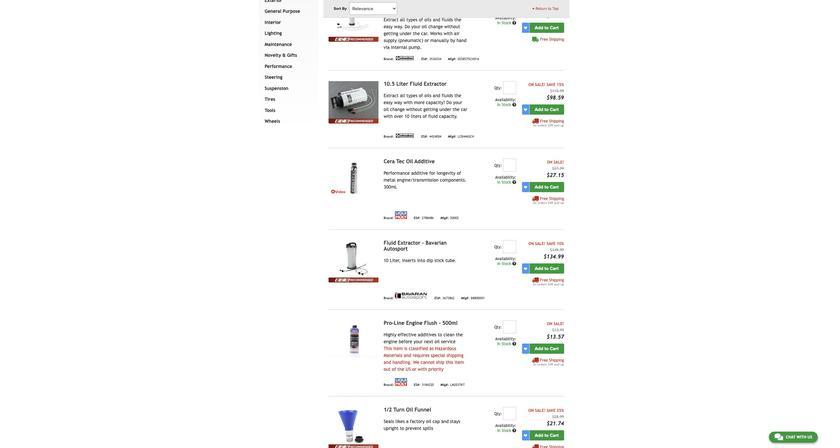 Task type: vqa. For each thing, say whether or not it's contained in the screenshot.
bottommost PRO
no



Task type: locate. For each thing, give the bounding box(es) containing it.
with inside the extract all types of oils and fluids the easy way. do your oil change without getting under the car. works with air supply (pneumatic) or manually by hand via internal pump.
[[444, 31, 453, 36]]

stock
[[502, 21, 512, 25], [502, 103, 512, 107], [502, 180, 512, 185], [502, 262, 512, 266], [502, 342, 512, 347], [502, 429, 512, 433]]

- right flush
[[439, 320, 441, 327]]

oils
[[425, 17, 432, 22], [425, 93, 432, 98]]

4 add to cart from the top
[[535, 266, 559, 272]]

5 add from the top
[[535, 346, 544, 352]]

line
[[394, 320, 405, 327]]

2 vertical spatial question circle image
[[513, 342, 517, 346]]

performance inside performance additive for longevity of metal engine/transmission components. 300ml
[[384, 171, 410, 176]]

with right way
[[404, 100, 413, 105]]

2 save from the top
[[547, 83, 556, 87]]

free down the $27.15
[[540, 197, 548, 201]]

0 vertical spatial types
[[407, 17, 418, 22]]

all inside the extract all types of oils and fluids the easy way. do your oil change without getting under the car. works with air supply (pneumatic) or manually by hand via internal pump.
[[400, 17, 405, 22]]

2 add to wish list image from the top
[[524, 186, 528, 189]]

1 liqui-moly - corporate logo image from the top
[[395, 211, 407, 219]]

oils inside extract all types of oils and fluids the easy way with more capacity! do your oil change without getting under the car with over 10 liters of fluid capacity.
[[425, 93, 432, 98]]

on for $98.59
[[533, 124, 537, 127]]

2 easy from the top
[[384, 100, 393, 105]]

orders for $98.59
[[538, 124, 547, 127]]

on
[[529, 1, 534, 5], [529, 83, 534, 87], [547, 160, 553, 165], [529, 242, 534, 246], [547, 322, 553, 327], [529, 409, 534, 413]]

add to cart for $134.99
[[535, 266, 559, 272]]

and inside the extract all types of oils and fluids the easy way. do your oil change without getting under the car. works with air supply (pneumatic) or manually by hand via internal pump.
[[433, 17, 441, 22]]

your inside extract all types of oils and fluids the easy way with more capacity! do your oil change without getting under the car with over 10 liters of fluid capacity.
[[453, 100, 462, 105]]

3 free shipping on orders $49 and up from the top
[[533, 278, 564, 286]]

fluid inside fluid extractor - bavarian autosport
[[384, 240, 396, 246]]

1 add to cart from the top
[[535, 25, 559, 31]]

4 free shipping on orders $49 and up from the top
[[533, 358, 564, 367]]

3 ecs tuning recommends this product. image from the top
[[329, 278, 379, 283]]

0 vertical spatial extractor
[[392, 5, 415, 11]]

into
[[417, 258, 426, 263]]

mfg#:
[[448, 57, 457, 61], [448, 135, 457, 138], [441, 216, 449, 220], [461, 297, 470, 300], [441, 383, 449, 387]]

mfg#: left b8800001
[[461, 297, 470, 300]]

availability: for $13.57
[[496, 337, 517, 342]]

5 cart from the top
[[550, 346, 559, 352]]

ecs tuning recommends this product. image
[[329, 37, 379, 42], [329, 119, 379, 124], [329, 278, 379, 283], [329, 445, 379, 448]]

oil inside extract all types of oils and fluids the easy way with more capacity! do your oil change without getting under the car with over 10 liters of fluid capacity.
[[384, 107, 389, 112]]

4 add to wish list image from the top
[[524, 434, 528, 438]]

dip
[[427, 258, 433, 263]]

and up capacity!
[[433, 93, 441, 98]]

1 add from the top
[[535, 25, 544, 31]]

0 horizontal spatial 10
[[384, 258, 389, 263]]

es#: for dual
[[422, 57, 428, 61]]

1 extract from the top
[[384, 17, 399, 22]]

to down $21.74
[[545, 433, 549, 439]]

free shipping on orders $49 and up down $134.99
[[533, 278, 564, 286]]

1 vertical spatial easy
[[384, 100, 393, 105]]

1 add to wish list image from the top
[[524, 26, 528, 29]]

free for $27.15
[[540, 197, 548, 201]]

types inside the extract all types of oils and fluids the easy way. do your oil change without getting under the car. works with air supply (pneumatic) or manually by hand via internal pump.
[[407, 17, 418, 22]]

to
[[548, 6, 552, 11], [545, 25, 549, 31], [545, 107, 549, 112], [545, 184, 549, 190], [545, 266, 549, 272], [438, 332, 442, 338], [545, 346, 549, 352], [400, 426, 404, 431], [545, 433, 549, 439]]

under inside the extract all types of oils and fluids the easy way. do your oil change without getting under the car. works with air supply (pneumatic) or manually by hand via internal pump.
[[400, 31, 412, 36]]

15% up $101.99
[[557, 1, 564, 5]]

qty: for $98.59
[[495, 86, 502, 90]]

performance down novelty & gifts
[[265, 64, 292, 69]]

getting inside extract all types of oils and fluids the easy way with more capacity! do your oil change without getting under the car with over 10 liters of fluid capacity.
[[424, 107, 438, 112]]

3 in from the top
[[498, 180, 501, 185]]

1 vertical spatial oils
[[425, 93, 432, 98]]

2788486
[[422, 216, 434, 220]]

under up (pneumatic)
[[400, 31, 412, 36]]

and inside 'seals likes a factory oil cap and stays upright to prevent spills'
[[442, 419, 449, 425]]

save left 25%
[[547, 409, 556, 413]]

2 vertical spatial oil
[[406, 407, 413, 413]]

500ml
[[443, 320, 458, 327]]

$49 down $134.99
[[548, 283, 553, 286]]

1 in stock from the top
[[498, 21, 513, 25]]

do inside the extract all types of oils and fluids the easy way. do your oil change without getting under the car. works with air supply (pneumatic) or manually by hand via internal pump.
[[405, 24, 410, 29]]

to down the $27.15
[[545, 184, 549, 190]]

performance up metal
[[384, 171, 410, 176]]

5 add to cart from the top
[[535, 346, 559, 352]]

shipping for 15%
[[550, 119, 564, 124]]

getting up supply
[[384, 31, 399, 36]]

0 horizontal spatial -
[[422, 240, 424, 246]]

1 vertical spatial fluid
[[384, 240, 396, 246]]

extract up way
[[384, 93, 399, 98]]

sale! for $21.74
[[535, 409, 546, 413]]

on for $13.57
[[533, 363, 537, 367]]

2 brand: from the top
[[384, 135, 394, 138]]

2 in from the top
[[498, 103, 501, 107]]

add for $98.59
[[535, 107, 544, 112]]

liter left the dual
[[415, 0, 427, 5]]

1 vertical spatial all
[[400, 93, 405, 98]]

$86.69
[[547, 13, 564, 19]]

add to cart button down $21.74
[[530, 431, 564, 441]]

of inside performance additive for longevity of metal engine/transmission components. 300ml
[[457, 171, 461, 176]]

shipping down $86.69
[[550, 37, 564, 42]]

0 vertical spatial fluids
[[442, 17, 453, 22]]

1 horizontal spatial change
[[429, 24, 443, 29]]

oil left 6-
[[384, 5, 391, 11]]

with inside highly effective additives to clean the engine before your next oil service this item is classified as hazardous materials and requires special shipping and handling. we cannot ship this item out of the us or with priority
[[418, 367, 427, 372]]

1 vertical spatial do
[[447, 100, 452, 105]]

on for $134.99
[[533, 283, 537, 286]]

types
[[407, 17, 418, 22], [407, 93, 418, 98]]

add to cart button for $86.69
[[530, 23, 564, 33]]

oil
[[422, 24, 427, 29], [384, 107, 389, 112], [435, 339, 440, 345], [426, 419, 432, 425]]

2 cart from the top
[[550, 107, 559, 112]]

add to cart button for $134.99
[[530, 264, 564, 274]]

1 15% from the top
[[557, 1, 564, 5]]

free shipping on orders $49 and up
[[533, 119, 564, 127], [533, 197, 564, 205], [533, 278, 564, 286], [533, 358, 564, 367]]

pump.
[[409, 45, 422, 50]]

2 liqui-moly - corporate logo image from the top
[[395, 378, 407, 386]]

cart down $21.74
[[550, 433, 559, 439]]

fluids up capacity!
[[442, 93, 453, 98]]

15% for $86.69
[[557, 1, 564, 5]]

extractor up inserts
[[398, 240, 421, 246]]

es#:
[[422, 57, 428, 61], [422, 135, 428, 138], [414, 216, 421, 220], [435, 297, 441, 300], [414, 383, 421, 387]]

2 add from the top
[[535, 107, 544, 112]]

10
[[405, 114, 410, 119], [384, 258, 389, 263]]

oil for turn
[[406, 407, 413, 413]]

the up air
[[455, 17, 462, 22]]

6 availability: from the top
[[496, 424, 517, 428]]

easy inside extract all types of oils and fluids the easy way with more capacity! do your oil change without getting under the car with over 10 liters of fluid capacity.
[[384, 100, 393, 105]]

3 stock from the top
[[502, 180, 512, 185]]

in for cera tec oil additive
[[498, 180, 501, 185]]

and down is
[[404, 353, 412, 358]]

1 horizontal spatial liter
[[415, 0, 427, 5]]

$21.74
[[547, 421, 564, 427]]

up for $134.99
[[561, 283, 564, 286]]

1 qty: from the top
[[495, 86, 502, 90]]

es#4004078 - 029348sch01a - 1/2 turn oil funnel - seals likes a factory oil cap and stays upright to prevent spills - schwaben - audi bmw volkswagen mercedes benz porsche image
[[329, 407, 379, 445]]

1 horizontal spatial under
[[440, 107, 452, 112]]

1 horizontal spatial performance
[[384, 171, 410, 176]]

shipping down $13.57
[[550, 358, 564, 363]]

2 add to cart button from the top
[[530, 105, 564, 115]]

extractor up way. on the top of the page
[[392, 5, 415, 11]]

1 vertical spatial add to wish list image
[[524, 267, 528, 270]]

engine
[[384, 339, 398, 345]]

3 brand: from the top
[[384, 216, 394, 220]]

$49 for $98.59
[[548, 124, 553, 127]]

sale! inside on sale! $13.99 $13.57
[[554, 322, 564, 327]]

mfg#: for cera tec oil additive
[[441, 216, 449, 220]]

tools link
[[264, 105, 311, 116]]

availability: for 15%
[[496, 98, 517, 102]]

2 fluids from the top
[[442, 93, 453, 98]]

save for $21.74
[[547, 409, 556, 413]]

6 stock from the top
[[502, 429, 512, 433]]

next
[[424, 339, 434, 345]]

sale! inside on sale!                         save 15% $115.99 $98.59
[[535, 83, 546, 87]]

save up the $149.99
[[547, 242, 556, 246]]

0 vertical spatial easy
[[384, 24, 393, 29]]

10.5 liter fluid extractor
[[384, 81, 447, 87]]

or right us
[[413, 367, 417, 372]]

do
[[405, 24, 410, 29], [447, 100, 452, 105]]

return to top
[[535, 6, 559, 11]]

10 liter, inserts into dip stick tube.
[[384, 258, 457, 263]]

1 all from the top
[[400, 17, 405, 22]]

cart down the $27.15
[[550, 184, 559, 190]]

3 save from the top
[[547, 242, 556, 246]]

0 vertical spatial under
[[400, 31, 412, 36]]

cart for $98.59
[[550, 107, 559, 112]]

of up the components.
[[457, 171, 461, 176]]

es#: 3184220
[[414, 383, 434, 387]]

extract inside extract all types of oils and fluids the easy way with more capacity! do your oil change without getting under the car with over 10 liters of fluid capacity.
[[384, 93, 399, 98]]

up for $13.57
[[561, 363, 564, 367]]

3 add to cart button from the top
[[530, 182, 564, 192]]

save inside "on sale!                         save 25% $28.99 $21.74"
[[547, 409, 556, 413]]

save for $98.59
[[547, 83, 556, 87]]

1 vertical spatial types
[[407, 93, 418, 98]]

0 horizontal spatial performance
[[265, 64, 292, 69]]

question circle image
[[513, 21, 517, 25], [513, 181, 517, 184], [513, 342, 517, 346]]

in stock for 10%
[[498, 262, 513, 266]]

1 vertical spatial -
[[439, 320, 441, 327]]

3 free from the top
[[540, 197, 548, 201]]

0 vertical spatial schwaben - corporate logo image
[[395, 56, 415, 60]]

1 schwaben - corporate logo image from the top
[[395, 56, 415, 60]]

on sale!                         save 15% $115.99 $98.59
[[529, 83, 564, 101]]

to for $21.74
[[545, 433, 549, 439]]

5 shipping from the top
[[550, 358, 564, 363]]

add
[[535, 25, 544, 31], [535, 107, 544, 112], [535, 184, 544, 190], [535, 266, 544, 272], [535, 346, 544, 352], [535, 433, 544, 439]]

up
[[561, 124, 564, 127], [561, 201, 564, 205], [561, 283, 564, 286], [561, 363, 564, 367]]

add to cart button for $27.15
[[530, 182, 564, 192]]

or down car.
[[425, 38, 429, 43]]

2 add to wish list image from the top
[[524, 267, 528, 270]]

1 vertical spatial getting
[[424, 107, 438, 112]]

stock for 10%
[[502, 262, 512, 266]]

free for 15%
[[540, 119, 548, 124]]

oil up car.
[[422, 24, 427, 29]]

without up liters
[[406, 107, 422, 112]]

shipping for $27.15
[[550, 197, 564, 201]]

4 in stock from the top
[[498, 262, 513, 266]]

your inside the extract all types of oils and fluids the easy way. do your oil change without getting under the car. works with air supply (pneumatic) or manually by hand via internal pump.
[[412, 24, 421, 29]]

3 up from the top
[[561, 283, 564, 286]]

types for liter
[[407, 17, 418, 22]]

oils up car.
[[425, 17, 432, 22]]

cart down $98.59
[[550, 107, 559, 112]]

2 in stock from the top
[[498, 103, 513, 107]]

1 vertical spatial extract
[[384, 93, 399, 98]]

classified
[[409, 346, 428, 352]]

bav auto tools - corporate logo image
[[395, 293, 428, 300]]

item left is
[[394, 346, 403, 352]]

3 add to cart from the top
[[535, 184, 559, 190]]

2 vertical spatial extractor
[[398, 240, 421, 246]]

orders down $13.57
[[538, 363, 547, 367]]

to down $98.59
[[545, 107, 549, 112]]

oils inside the extract all types of oils and fluids the easy way. do your oil change without getting under the car. works with air supply (pneumatic) or manually by hand via internal pump.
[[425, 17, 432, 22]]

3 add to wish list image from the top
[[524, 347, 528, 351]]

getting up the fluid
[[424, 107, 438, 112]]

2 extract from the top
[[384, 93, 399, 98]]

item down shipping
[[455, 360, 464, 365]]

4 in from the top
[[498, 262, 501, 266]]

oil inside highly effective additives to clean the engine before your next oil service this item is classified as hazardous materials and requires special shipping and handling. we cannot ship this item out of the us or with priority
[[435, 339, 440, 345]]

1 vertical spatial your
[[453, 100, 462, 105]]

mfg#: left lcb446sch
[[448, 135, 457, 138]]

None number field
[[503, 0, 517, 13], [503, 81, 517, 94], [503, 159, 517, 172], [503, 240, 517, 254], [503, 321, 517, 334], [503, 407, 517, 421], [503, 0, 517, 13], [503, 81, 517, 94], [503, 159, 517, 172], [503, 240, 517, 254], [503, 321, 517, 334], [503, 407, 517, 421]]

add for $134.99
[[535, 266, 544, 272]]

2 vertical spatial your
[[414, 339, 423, 345]]

and down $13.57
[[554, 363, 560, 367]]

extract inside the extract all types of oils and fluids the easy way. do your oil change without getting under the car. works with air supply (pneumatic) or manually by hand via internal pump.
[[384, 17, 399, 22]]

question circle image
[[513, 103, 517, 107], [513, 262, 517, 266], [513, 429, 517, 433]]

oil right turn
[[406, 407, 413, 413]]

extractor inside 'schwaben 6-liter dual powered oil extractor'
[[392, 5, 415, 11]]

0 horizontal spatial or
[[413, 367, 417, 372]]

sale! for $134.99
[[535, 242, 546, 246]]

4 availability: from the top
[[496, 257, 517, 261]]

1 horizontal spatial do
[[447, 100, 452, 105]]

do inside extract all types of oils and fluids the easy way with more capacity! do your oil change without getting under the car with over 10 liters of fluid capacity.
[[447, 100, 452, 105]]

0 vertical spatial without
[[445, 24, 460, 29]]

4424004
[[430, 135, 442, 138]]

add for $27.15
[[535, 184, 544, 190]]

liqui-moly - corporate logo image
[[395, 211, 407, 219], [395, 378, 407, 386]]

brand: down out
[[384, 383, 394, 387]]

shipping down $134.99
[[550, 278, 564, 283]]

b8800001
[[471, 297, 485, 300]]

0 vertical spatial oils
[[425, 17, 432, 22]]

add to cart button for $21.74
[[530, 431, 564, 441]]

all inside extract all types of oils and fluids the easy way with more capacity! do your oil change without getting under the car with over 10 liters of fluid capacity.
[[400, 93, 405, 98]]

0 vertical spatial oil
[[384, 5, 391, 11]]

1 vertical spatial change
[[390, 107, 405, 112]]

to inside return to top link
[[548, 6, 552, 11]]

tec
[[397, 159, 405, 165]]

to down $13.57
[[545, 346, 549, 352]]

0 horizontal spatial fluid
[[384, 240, 396, 246]]

save inside on sale!                         save 10% $149.99 $134.99
[[547, 242, 556, 246]]

1 horizontal spatial or
[[425, 38, 429, 43]]

2 add to cart from the top
[[535, 107, 559, 112]]

free shipping on orders $49 and up for $27.15
[[533, 197, 564, 205]]

0 vertical spatial all
[[400, 17, 405, 22]]

$49 down the $27.15
[[548, 201, 553, 205]]

1 vertical spatial 15%
[[557, 83, 564, 87]]

0 vertical spatial liter
[[415, 0, 427, 5]]

add to cart for $21.74
[[535, 433, 559, 439]]

fluid up "more"
[[410, 81, 422, 87]]

4 cart from the top
[[550, 266, 559, 272]]

15% inside on sale!                         save 15% $101.99 $86.69
[[557, 1, 564, 5]]

2 types from the top
[[407, 93, 418, 98]]

autosport
[[384, 246, 408, 252]]

2 question circle image from the top
[[513, 181, 517, 184]]

10 right the over on the left of page
[[405, 114, 410, 119]]

cart for $13.57
[[550, 346, 559, 352]]

0 vertical spatial getting
[[384, 31, 399, 36]]

4 on from the top
[[533, 363, 537, 367]]

seals
[[384, 419, 394, 425]]

to up free shipping
[[545, 25, 549, 31]]

all for liter
[[400, 93, 405, 98]]

with
[[444, 31, 453, 36], [404, 100, 413, 105], [384, 114, 393, 119], [418, 367, 427, 372], [797, 435, 807, 440]]

0 horizontal spatial under
[[400, 31, 412, 36]]

4 stock from the top
[[502, 262, 512, 266]]

2 free from the top
[[540, 119, 548, 124]]

3673862
[[443, 297, 455, 300]]

or inside highly effective additives to clean the engine before your next oil service this item is classified as hazardous materials and requires special shipping and handling. we cannot ship this item out of the us or with priority
[[413, 367, 417, 372]]

add to cart button down $98.59
[[530, 105, 564, 115]]

save inside on sale!                         save 15% $115.99 $98.59
[[547, 83, 556, 87]]

5 free from the top
[[540, 358, 548, 363]]

of up "more"
[[419, 93, 423, 98]]

6 add from the top
[[535, 433, 544, 439]]

on inside on sale! $27.99 $27.15
[[547, 160, 553, 165]]

$49
[[548, 124, 553, 127], [548, 201, 553, 205], [548, 283, 553, 286], [548, 363, 553, 367]]

turn
[[394, 407, 405, 413]]

0 vertical spatial liqui-moly - corporate logo image
[[395, 211, 407, 219]]

of down 'schwaben 6-liter dual powered oil extractor'
[[419, 17, 423, 22]]

add to cart
[[535, 25, 559, 31], [535, 107, 559, 112], [535, 184, 559, 190], [535, 266, 559, 272], [535, 346, 559, 352], [535, 433, 559, 439]]

3 cart from the top
[[550, 184, 559, 190]]

fluids for extractor
[[442, 93, 453, 98]]

qty: for $13.57
[[495, 325, 502, 330]]

performance additive for longevity of metal engine/transmission components. 300ml
[[384, 171, 467, 190]]

up down $134.99
[[561, 283, 564, 286]]

1 vertical spatial without
[[406, 107, 422, 112]]

chat
[[786, 435, 796, 440]]

change up the works
[[429, 24, 443, 29]]

cart down $86.69
[[550, 25, 559, 31]]

on for $27.15
[[533, 201, 537, 205]]

for
[[430, 171, 436, 176]]

4 qty: from the top
[[495, 325, 502, 330]]

getting
[[384, 31, 399, 36], [424, 107, 438, 112]]

2 all from the top
[[400, 93, 405, 98]]

1 types from the top
[[407, 17, 418, 22]]

save up return to top
[[547, 1, 556, 5]]

0 horizontal spatial liter
[[397, 81, 409, 87]]

0 vertical spatial or
[[425, 38, 429, 43]]

3 shipping from the top
[[550, 197, 564, 201]]

sale!
[[535, 1, 546, 5], [535, 83, 546, 87], [554, 160, 564, 165], [535, 242, 546, 246], [554, 322, 564, 327], [535, 409, 546, 413]]

to left top
[[548, 6, 552, 11]]

on inside on sale!                         save 15% $101.99 $86.69
[[529, 1, 534, 5]]

powered
[[441, 0, 462, 5]]

es#3184220 - lm2037kt - pro-line engine flush - 500ml  - highly effective additives to clean the engine before your next oil service - liqui-moly - audi bmw volkswagen mercedes benz mini porsche image
[[329, 321, 379, 358]]

and inside extract all types of oils and fluids the easy way with more capacity! do your oil change without getting under the car with over 10 liters of fluid capacity.
[[433, 93, 441, 98]]

oil right "next"
[[435, 339, 440, 345]]

5 add to cart button from the top
[[530, 344, 564, 354]]

easy left way
[[384, 100, 393, 105]]

2 ecs tuning recommends this product. image from the top
[[329, 119, 379, 124]]

1 vertical spatial under
[[440, 107, 452, 112]]

liqui-moly - corporate logo image left es#: 2788486
[[395, 211, 407, 219]]

3 availability: from the top
[[496, 175, 517, 180]]

0 vertical spatial fluid
[[410, 81, 422, 87]]

0 horizontal spatial change
[[390, 107, 405, 112]]

add to wish list image
[[524, 108, 528, 111], [524, 186, 528, 189], [524, 347, 528, 351], [524, 434, 528, 438]]

0 vertical spatial change
[[429, 24, 443, 29]]

5 in from the top
[[498, 342, 501, 347]]

0 horizontal spatial without
[[406, 107, 422, 112]]

1 ecs tuning recommends this product. image from the top
[[329, 37, 379, 42]]

oil
[[384, 5, 391, 11], [406, 159, 413, 165], [406, 407, 413, 413]]

0 vertical spatial question circle image
[[513, 103, 517, 107]]

extract for 10.5 liter fluid extractor
[[384, 93, 399, 98]]

0 vertical spatial -
[[422, 240, 424, 246]]

add to wish list image
[[524, 26, 528, 29], [524, 267, 528, 270]]

up down $98.59
[[561, 124, 564, 127]]

orders
[[538, 124, 547, 127], [538, 201, 547, 205], [538, 283, 547, 286], [538, 363, 547, 367]]

1 free shipping on orders $49 and up from the top
[[533, 119, 564, 127]]

seals likes a factory oil cap and stays upright to prevent spills
[[384, 419, 461, 431]]

stock for $27.15
[[502, 180, 512, 185]]

and right the cap
[[442, 419, 449, 425]]

1 oils from the top
[[425, 17, 432, 22]]

2 qty: from the top
[[495, 163, 502, 168]]

free shipping on orders $49 and up down $13.57
[[533, 358, 564, 367]]

fluids inside extract all types of oils and fluids the easy way with more capacity! do your oil change without getting under the car with over 10 liters of fluid capacity.
[[442, 93, 453, 98]]

extractor up capacity!
[[424, 81, 447, 87]]

to down likes
[[400, 426, 404, 431]]

novelty
[[265, 53, 281, 58]]

add to wish list image for $13.57
[[524, 347, 528, 351]]

add for $21.74
[[535, 433, 544, 439]]

5 qty: from the top
[[495, 412, 502, 417]]

1 brand: from the top
[[384, 57, 394, 61]]

3 add from the top
[[535, 184, 544, 190]]

0 vertical spatial extract
[[384, 17, 399, 22]]

3 qty: from the top
[[495, 245, 502, 250]]

all for 6-
[[400, 17, 405, 22]]

all up way. on the top of the page
[[400, 17, 405, 22]]

0 vertical spatial 10
[[405, 114, 410, 119]]

cart for $27.15
[[550, 184, 559, 190]]

0 horizontal spatial do
[[405, 24, 410, 29]]

brand:
[[384, 57, 394, 61], [384, 135, 394, 138], [384, 216, 394, 220], [384, 297, 394, 300], [384, 383, 394, 387]]

without inside the extract all types of oils and fluids the easy way. do your oil change without getting under the car. works with air supply (pneumatic) or manually by hand via internal pump.
[[445, 24, 460, 29]]

1 vertical spatial liter
[[397, 81, 409, 87]]

cart down $134.99
[[550, 266, 559, 272]]

sale! inside "on sale!                         save 25% $28.99 $21.74"
[[535, 409, 546, 413]]

15% up the $115.99
[[557, 83, 564, 87]]

$101.99
[[551, 7, 564, 12]]

3 in stock from the top
[[498, 180, 513, 185]]

orders for $13.57
[[538, 363, 547, 367]]

schwaben - corporate logo image for 6-
[[395, 56, 415, 60]]

add to cart button down the $27.15
[[530, 182, 564, 192]]

4 add to cart button from the top
[[530, 264, 564, 274]]

oil inside the extract all types of oils and fluids the easy way. do your oil change without getting under the car. works with air supply (pneumatic) or manually by hand via internal pump.
[[422, 24, 427, 29]]

0 vertical spatial 15%
[[557, 1, 564, 5]]

caret up image
[[533, 7, 535, 11]]

under up capacity.
[[440, 107, 452, 112]]

0 vertical spatial item
[[394, 346, 403, 352]]

orders down $98.59
[[538, 124, 547, 127]]

1 vertical spatial item
[[455, 360, 464, 365]]

additive
[[415, 159, 435, 165]]

3 orders from the top
[[538, 283, 547, 286]]

and
[[433, 17, 441, 22], [433, 93, 441, 98], [554, 124, 560, 127], [554, 201, 560, 205], [554, 283, 560, 286], [404, 353, 412, 358], [384, 360, 391, 365], [554, 363, 560, 367], [442, 419, 449, 425]]

types up "more"
[[407, 93, 418, 98]]

1 add to cart button from the top
[[530, 23, 564, 33]]

lcb446sch
[[458, 135, 474, 138]]

tires
[[265, 97, 275, 102]]

sale! inside on sale! $27.99 $27.15
[[554, 160, 564, 165]]

0 vertical spatial add to wish list image
[[524, 26, 528, 29]]

sale! inside on sale!                         save 10% $149.99 $134.99
[[535, 242, 546, 246]]

up for $98.59
[[561, 124, 564, 127]]

1 question circle image from the top
[[513, 21, 517, 25]]

es#3673862 - b8800001 - fluid extractor - bavarian autosport - 10 liter, inserts into dip stick tube. - bav auto tools - audi bmw volkswagen mercedes benz mini porsche image
[[329, 240, 379, 278]]

1 vertical spatial question circle image
[[513, 262, 517, 266]]

and down $134.99
[[554, 283, 560, 286]]

add to wish list image for $134.99
[[524, 267, 528, 270]]

brand: for pro-line engine flush - 500ml
[[384, 383, 394, 387]]

1 vertical spatial or
[[413, 367, 417, 372]]

3 $49 from the top
[[548, 283, 553, 286]]

types inside extract all types of oils and fluids the easy way with more capacity! do your oil change without getting under the car with over 10 liters of fluid capacity.
[[407, 93, 418, 98]]

of inside highly effective additives to clean the engine before your next oil service this item is classified as hazardous materials and requires special shipping and handling. we cannot ship this item out of the us or with priority
[[392, 367, 396, 372]]

sale! inside on sale!                         save 15% $101.99 $86.69
[[535, 1, 546, 5]]

$49 for $134.99
[[548, 283, 553, 286]]

20002
[[450, 216, 459, 220]]

add to cart down $13.57
[[535, 346, 559, 352]]

15% inside on sale!                         save 15% $115.99 $98.59
[[557, 83, 564, 87]]

extract up way. on the top of the page
[[384, 17, 399, 22]]

types down 6-
[[407, 17, 418, 22]]

2 question circle image from the top
[[513, 262, 517, 266]]

to for $134.99
[[545, 266, 549, 272]]

5 stock from the top
[[502, 342, 512, 347]]

10.5 liter fluid extractor link
[[384, 81, 447, 87]]

4 $49 from the top
[[548, 363, 553, 367]]

add to cart up free shipping
[[535, 25, 559, 31]]

es#: left 2788486
[[414, 216, 421, 220]]

0 vertical spatial your
[[412, 24, 421, 29]]

on
[[533, 124, 537, 127], [533, 201, 537, 205], [533, 283, 537, 286], [533, 363, 537, 367]]

on inside on sale!                         save 10% $149.99 $134.99
[[529, 242, 534, 246]]

do right capacity!
[[447, 100, 452, 105]]

as
[[430, 346, 434, 352]]

4 up from the top
[[561, 363, 564, 367]]

5 brand: from the top
[[384, 383, 394, 387]]

2 vertical spatial question circle image
[[513, 429, 517, 433]]

on inside on sale! $13.99 $13.57
[[547, 322, 553, 327]]

availability:
[[496, 16, 517, 20], [496, 98, 517, 102], [496, 175, 517, 180], [496, 257, 517, 261], [496, 337, 517, 342], [496, 424, 517, 428]]

1 save from the top
[[547, 1, 556, 5]]

and up the works
[[433, 17, 441, 22]]

getting inside the extract all types of oils and fluids the easy way. do your oil change without getting under the car. works with air supply (pneumatic) or manually by hand via internal pump.
[[384, 31, 399, 36]]

shipping for $13.57
[[550, 358, 564, 363]]

under
[[400, 31, 412, 36], [440, 107, 452, 112]]

1 vertical spatial fluids
[[442, 93, 453, 98]]

oils up capacity!
[[425, 93, 432, 98]]

6 add to cart button from the top
[[530, 431, 564, 441]]

priority
[[429, 367, 444, 372]]

4 ecs tuning recommends this product. image from the top
[[329, 445, 379, 448]]

- inside fluid extractor - bavarian autosport
[[422, 240, 424, 246]]

1 on from the top
[[533, 124, 537, 127]]

es#: left 4424004
[[422, 135, 428, 138]]

the up car
[[455, 93, 462, 98]]

1 vertical spatial oil
[[406, 159, 413, 165]]

free down $134.99
[[540, 278, 548, 283]]

0 horizontal spatial getting
[[384, 31, 399, 36]]

save inside on sale!                         save 15% $101.99 $86.69
[[547, 1, 556, 5]]

add to cart down $98.59
[[535, 107, 559, 112]]

3 on from the top
[[533, 283, 537, 286]]

6-
[[410, 0, 415, 5]]

2 on from the top
[[533, 201, 537, 205]]

sale! for $13.57
[[554, 322, 564, 327]]

brand: for 10.5 liter fluid extractor
[[384, 135, 394, 138]]

gifts
[[287, 53, 297, 58]]

under inside extract all types of oils and fluids the easy way with more capacity! do your oil change without getting under the car with over 10 liters of fluid capacity.
[[440, 107, 452, 112]]

0 vertical spatial performance
[[265, 64, 292, 69]]

and up out
[[384, 360, 391, 365]]

schwaben - corporate logo image
[[395, 56, 415, 60], [395, 134, 415, 138]]

on inside on sale!                         save 15% $115.99 $98.59
[[529, 83, 534, 87]]

free down $13.57
[[540, 358, 548, 363]]

2 up from the top
[[561, 201, 564, 205]]

of right out
[[392, 367, 396, 372]]

sale! for $98.59
[[535, 83, 546, 87]]

change down way
[[390, 107, 405, 112]]

1 vertical spatial performance
[[384, 171, 410, 176]]

4 free from the top
[[540, 278, 548, 283]]

1 horizontal spatial getting
[[424, 107, 438, 112]]

orders down the $27.15
[[538, 201, 547, 205]]

in stock for 15%
[[498, 103, 513, 107]]

es#: for additive
[[414, 216, 421, 220]]

on inside "on sale!                         save 25% $28.99 $21.74"
[[529, 409, 534, 413]]

1 vertical spatial question circle image
[[513, 181, 517, 184]]

in stock for $13.57
[[498, 342, 513, 347]]

1 vertical spatial schwaben - corporate logo image
[[395, 134, 415, 138]]

oil up the spills
[[426, 419, 432, 425]]

via
[[384, 45, 390, 50]]

mfg#: lm2037kt
[[441, 383, 465, 387]]

0 vertical spatial do
[[405, 24, 410, 29]]

1 horizontal spatial without
[[445, 24, 460, 29]]

fluids inside the extract all types of oils and fluids the easy way. do your oil change without getting under the car. works with air supply (pneumatic) or manually by hand via internal pump.
[[442, 17, 453, 22]]

the down handling.
[[398, 367, 405, 372]]

1 horizontal spatial 10
[[405, 114, 410, 119]]

2 free shipping on orders $49 and up from the top
[[533, 197, 564, 205]]

0 vertical spatial question circle image
[[513, 21, 517, 25]]

free down $86.69
[[540, 37, 548, 42]]

add for $86.69
[[535, 25, 544, 31]]

shipping
[[550, 37, 564, 42], [550, 119, 564, 124], [550, 197, 564, 201], [550, 278, 564, 283], [550, 358, 564, 363]]

1 vertical spatial liqui-moly - corporate logo image
[[395, 378, 407, 386]]

maintenance link
[[264, 39, 311, 50]]

upright
[[384, 426, 399, 431]]

easy inside the extract all types of oils and fluids the easy way. do your oil change without getting under the car. works with air supply (pneumatic) or manually by hand via internal pump.
[[384, 24, 393, 29]]

us
[[406, 367, 411, 372]]

suspension link
[[264, 83, 311, 94]]

save for $86.69
[[547, 1, 556, 5]]

5 in stock from the top
[[498, 342, 513, 347]]

2 stock from the top
[[502, 103, 512, 107]]



Task type: describe. For each thing, give the bounding box(es) containing it.
mfg#: for schwaben 6-liter dual powered oil extractor
[[448, 57, 457, 61]]

to for $86.69
[[545, 25, 549, 31]]

car
[[461, 107, 468, 112]]

us
[[808, 435, 813, 440]]

free for 10%
[[540, 278, 548, 283]]

purpose
[[283, 9, 300, 14]]

with left the over on the left of page
[[384, 114, 393, 119]]

general
[[265, 9, 282, 14]]

performance link
[[264, 61, 311, 72]]

orders for $27.15
[[538, 201, 547, 205]]

stock for 15%
[[502, 103, 512, 107]]

lm2037kt
[[450, 383, 465, 387]]

ecs tuning recommends this product. image for fluid extractor - bavarian autosport
[[329, 278, 379, 283]]

fluids for dual
[[442, 17, 453, 22]]

interior link
[[264, 17, 311, 28]]

additive
[[411, 171, 428, 176]]

this
[[446, 360, 454, 365]]

1/2
[[384, 407, 392, 413]]

easy for 10.5 liter fluid extractor
[[384, 100, 393, 105]]

question circle image for $134.99
[[513, 262, 517, 266]]

flush
[[424, 320, 438, 327]]

change inside extract all types of oils and fluids the easy way with more capacity! do your oil change without getting under the car with over 10 liters of fluid capacity.
[[390, 107, 405, 112]]

way
[[394, 100, 403, 105]]

tires link
[[264, 94, 311, 105]]

$13.57
[[547, 334, 564, 340]]

on sale!                         save 15% $101.99 $86.69
[[529, 1, 564, 19]]

free shipping on orders $49 and up for $134.99
[[533, 278, 564, 286]]

question circle image for pro-line engine flush - 500ml
[[513, 342, 517, 346]]

extract for schwaben 6-liter dual powered oil extractor
[[384, 17, 399, 22]]

liqui-moly - corporate logo image for line
[[395, 378, 407, 386]]

novelty & gifts link
[[264, 50, 311, 61]]

3 question circle image from the top
[[513, 429, 517, 433]]

in for fluid extractor - bavarian autosport
[[498, 262, 501, 266]]

the left car
[[453, 107, 460, 112]]

$149.99
[[551, 248, 564, 253]]

on for $21.74
[[529, 409, 534, 413]]

performance for performance additive for longevity of metal engine/transmission components. 300ml
[[384, 171, 410, 176]]

hand
[[457, 38, 467, 43]]

10.5
[[384, 81, 395, 87]]

factory
[[410, 419, 425, 425]]

general purpose link
[[264, 6, 311, 17]]

es#2788486 - 20002 - cera tec oil additive - performance additive for longevity of metal engine/transmission components. 300ml - liqui-moly - audi bmw volkswagen mercedes benz mini porsche image
[[329, 159, 379, 196]]

on for $134.99
[[529, 242, 534, 246]]

we
[[413, 360, 420, 365]]

stays
[[450, 419, 461, 425]]

extractor inside fluid extractor - bavarian autosport
[[398, 240, 421, 246]]

oil for tec
[[406, 159, 413, 165]]

oil inside 'schwaben 6-liter dual powered oil extractor'
[[384, 5, 391, 11]]

stock for $13.57
[[502, 342, 512, 347]]

bavarian
[[426, 240, 447, 246]]

works
[[430, 31, 443, 36]]

add to cart button for $98.59
[[530, 105, 564, 115]]

3184220
[[422, 383, 434, 387]]

add to wish list image for $86.69
[[524, 26, 528, 29]]

qty: for $27.15
[[495, 163, 502, 168]]

availability: for $27.15
[[496, 175, 517, 180]]

brand: for schwaben 6-liter dual powered oil extractor
[[384, 57, 394, 61]]

15% for $98.59
[[557, 83, 564, 87]]

$27.15
[[547, 172, 564, 179]]

lighting
[[265, 31, 282, 36]]

funnel
[[415, 407, 432, 413]]

sale! for $27.15
[[554, 160, 564, 165]]

mfg#: b8800001
[[461, 297, 485, 300]]

on sale!                         save 25% $28.99 $21.74
[[529, 409, 564, 427]]

car.
[[421, 31, 429, 36]]

over
[[394, 114, 403, 119]]

$49 for $27.15
[[548, 201, 553, 205]]

supply
[[384, 38, 397, 43]]

and down the $27.15
[[554, 201, 560, 205]]

on for $86.69
[[529, 1, 534, 5]]

prevent
[[406, 426, 422, 431]]

in for pro-line engine flush - 500ml
[[498, 342, 501, 347]]

on sale! $13.99 $13.57
[[547, 322, 564, 340]]

liter inside 'schwaben 6-liter dual powered oil extractor'
[[415, 0, 427, 5]]

with inside chat with us link
[[797, 435, 807, 440]]

qty: for $134.99
[[495, 245, 502, 250]]

1 shipping from the top
[[550, 37, 564, 42]]

to inside highly effective additives to clean the engine before your next oil service this item is classified as hazardous materials and requires special shipping and handling. we cannot ship this item out of the us or with priority
[[438, 332, 442, 338]]

internal
[[391, 45, 408, 50]]

ecs tuning recommends this product. image for 10.5 liter fluid extractor
[[329, 119, 379, 124]]

the left car.
[[413, 31, 420, 36]]

1 vertical spatial extractor
[[424, 81, 447, 87]]

1 horizontal spatial -
[[439, 320, 441, 327]]

on sale!                         save 10% $149.99 $134.99
[[529, 242, 564, 260]]

cap
[[433, 419, 440, 425]]

without inside extract all types of oils and fluids the easy way with more capacity! do your oil change without getting under the car with over 10 liters of fluid capacity.
[[406, 107, 422, 112]]

in stock for $27.15
[[498, 180, 513, 185]]

highly
[[384, 332, 397, 338]]

add to cart for $27.15
[[535, 184, 559, 190]]

inserts
[[402, 258, 416, 263]]

shipping for 10%
[[550, 278, 564, 283]]

on for $27.15
[[547, 160, 553, 165]]

extract all types of oils and fluids the easy way with more capacity! do your oil change without getting under the car with over 10 liters of fluid capacity.
[[384, 93, 468, 119]]

6 in from the top
[[498, 429, 501, 433]]

chat with us
[[786, 435, 813, 440]]

ship
[[436, 360, 445, 365]]

6 in stock from the top
[[498, 429, 513, 433]]

of inside the extract all types of oils and fluids the easy way. do your oil change without getting under the car. works with air supply (pneumatic) or manually by hand via internal pump.
[[419, 17, 423, 22]]

tube.
[[446, 258, 457, 263]]

or inside the extract all types of oils and fluids the easy way. do your oil change without getting under the car. works with air supply (pneumatic) or manually by hand via internal pump.
[[425, 38, 429, 43]]

to inside 'seals likes a factory oil cap and stays upright to prevent spills'
[[400, 426, 404, 431]]

liqui-moly - corporate logo image for tec
[[395, 211, 407, 219]]

mfg#: for 10.5 liter fluid extractor
[[448, 135, 457, 138]]

cart for $86.69
[[550, 25, 559, 31]]

types for fluid
[[407, 93, 418, 98]]

oils for extractor
[[425, 93, 432, 98]]

wheels link
[[264, 116, 311, 127]]

on for $98.59
[[529, 83, 534, 87]]

oils for dual
[[425, 17, 432, 22]]

1/2 turn oil funnel link
[[384, 407, 432, 413]]

es#: for flush
[[414, 383, 421, 387]]

capacity.
[[439, 114, 458, 119]]

cera tec oil additive link
[[384, 159, 435, 165]]

oil inside 'seals likes a factory oil cap and stays upright to prevent spills'
[[426, 419, 432, 425]]

liters
[[411, 114, 422, 119]]

on for $13.57
[[547, 322, 553, 327]]

(pneumatic)
[[398, 38, 424, 43]]

1 horizontal spatial fluid
[[410, 81, 422, 87]]

1 free from the top
[[540, 37, 548, 42]]

fluid extractor - bavarian autosport link
[[384, 240, 447, 252]]

to for $98.59
[[545, 107, 549, 112]]

question circle image for cera tec oil additive
[[513, 181, 517, 184]]

schwaben 6-liter dual powered oil extractor
[[384, 0, 462, 11]]

3536554
[[430, 57, 442, 61]]

easy for schwaben 6-liter dual powered oil extractor
[[384, 24, 393, 29]]

add to wish list image for $98.59
[[524, 108, 528, 111]]

performance for performance
[[265, 64, 292, 69]]

add to cart for $98.59
[[535, 107, 559, 112]]

free shipping on orders $49 and up for $13.57
[[533, 358, 564, 367]]

mfg#: lcb446sch
[[448, 135, 474, 138]]

top
[[553, 6, 559, 11]]

of left the fluid
[[423, 114, 427, 119]]

general purpose
[[265, 9, 300, 14]]

liter,
[[390, 258, 401, 263]]

the right clean
[[456, 332, 463, 338]]

clean
[[444, 332, 455, 338]]

to for $13.57
[[545, 346, 549, 352]]

components.
[[440, 178, 467, 183]]

es#: 3673862
[[435, 297, 455, 300]]

free shipping on orders $49 and up for $98.59
[[533, 119, 564, 127]]

maintenance
[[265, 42, 292, 47]]

and down $98.59
[[554, 124, 560, 127]]

by
[[342, 6, 347, 11]]

return to top link
[[533, 6, 559, 12]]

$28.99
[[553, 415, 564, 420]]

es#: for bavarian
[[435, 297, 441, 300]]

pro-line engine flush - 500ml
[[384, 320, 458, 327]]

1 stock from the top
[[502, 21, 512, 25]]

sale! for $86.69
[[535, 1, 546, 5]]

10 inside extract all types of oils and fluids the easy way with more capacity! do your oil change without getting under the car with over 10 liters of fluid capacity.
[[405, 114, 410, 119]]

1 availability: from the top
[[496, 16, 517, 20]]

availability: for 10%
[[496, 257, 517, 261]]

0 horizontal spatial item
[[394, 346, 403, 352]]

25%
[[557, 409, 564, 413]]

add to wish list image for $21.74
[[524, 434, 528, 438]]

question circle image for $98.59
[[513, 103, 517, 107]]

025857sch01a
[[458, 57, 479, 61]]

es#4424004 - lcb446sch - 10.5 liter fluid extractor - extract all types of oils and fluids the easy way with more capacity! do your oil change without getting under the car with over 10 liters of fluid capacity. - schwaben - audi bmw volkswagen mercedes benz mini porsche image
[[329, 81, 379, 119]]

1 horizontal spatial item
[[455, 360, 464, 365]]

brand: for fluid extractor - bavarian autosport
[[384, 297, 394, 300]]

es#3536554 - 025857sch01a - schwaben 6-liter dual powered oil extractor - extract all types of oils and fluids the easy way. do your oil change without getting under the car. works with air supply (pneumatic) or manually by hand via internal pump. - schwaben - audi bmw volkswagen mercedes benz mini porsche image
[[329, 0, 379, 37]]

ecs tuning recommends this product. image for 1/2 turn oil funnel
[[329, 445, 379, 448]]

mfg#: 025857sch01a
[[448, 57, 479, 61]]

engine/transmission
[[397, 178, 439, 183]]

1 vertical spatial 10
[[384, 258, 389, 263]]

$13.99
[[553, 328, 564, 333]]

this
[[384, 346, 392, 352]]

10%
[[557, 242, 564, 246]]

air
[[454, 31, 460, 36]]

comments image
[[775, 433, 784, 441]]

add to cart button for $13.57
[[530, 344, 564, 354]]

your inside highly effective additives to clean the engine before your next oil service this item is classified as hazardous materials and requires special shipping and handling. we cannot ship this item out of the us or with priority
[[414, 339, 423, 345]]

up for $27.15
[[561, 201, 564, 205]]

1 in from the top
[[498, 21, 501, 25]]

$49 for $13.57
[[548, 363, 553, 367]]

add to cart for $13.57
[[535, 346, 559, 352]]

&
[[283, 53, 286, 58]]

mfg#: for fluid extractor - bavarian autosport
[[461, 297, 470, 300]]

suspension
[[265, 86, 289, 91]]

interior
[[265, 20, 281, 25]]

cart for $134.99
[[550, 266, 559, 272]]

change inside the extract all types of oils and fluids the easy way. do your oil change without getting under the car. works with air supply (pneumatic) or manually by hand via internal pump.
[[429, 24, 443, 29]]

schwaben 6-liter dual powered oil extractor link
[[384, 0, 462, 11]]

schwaben
[[384, 0, 409, 5]]



